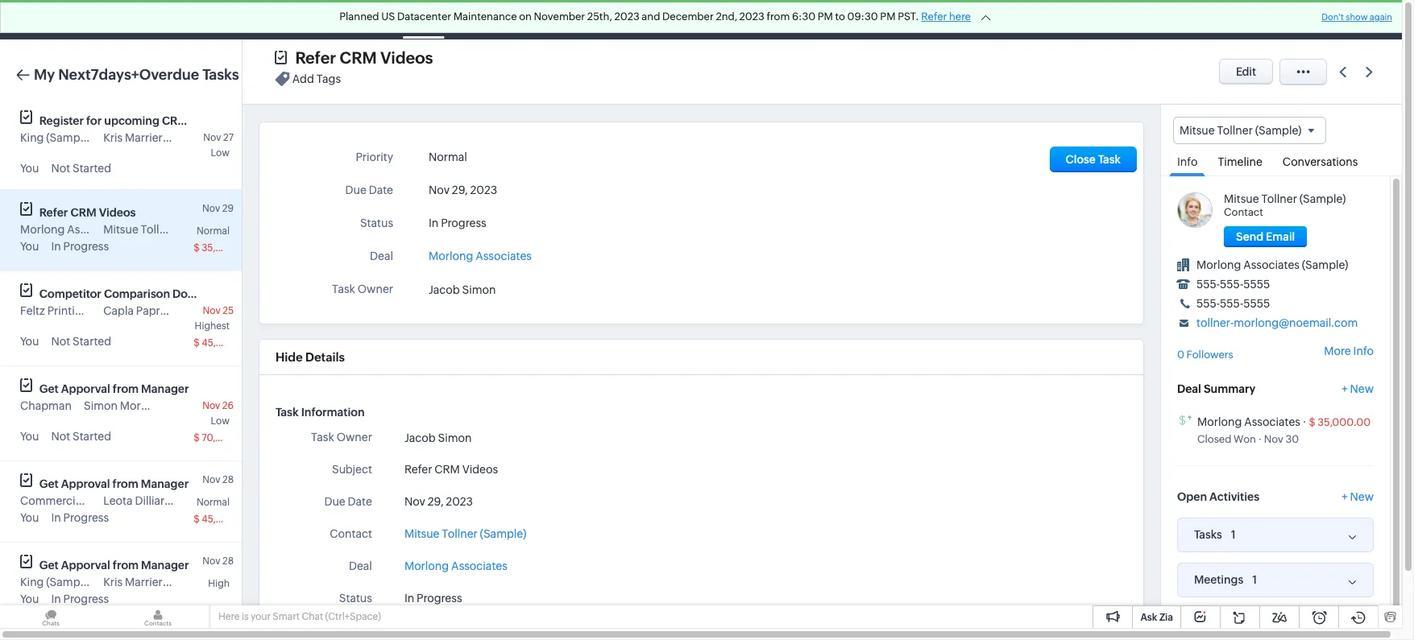 Task type: locate. For each thing, give the bounding box(es) containing it.
1 vertical spatial + new
[[1342, 491, 1374, 503]]

info right "more" at the bottom right of the page
[[1354, 345, 1374, 358]]

0 vertical spatial videos
[[380, 48, 433, 67]]

0 horizontal spatial info
[[1178, 156, 1198, 169]]

25
[[223, 305, 234, 317]]

from up contacts image
[[113, 559, 139, 572]]

not down printing
[[51, 335, 70, 348]]

task down task information
[[311, 431, 334, 444]]

2 45,000.00 from the top
[[202, 514, 251, 526]]

28 for kris marrier (sample)
[[222, 556, 234, 567]]

0 vertical spatial not
[[51, 162, 70, 175]]

2 nov 28 from the top
[[203, 556, 234, 567]]

nov 29, 2023
[[429, 184, 497, 197], [405, 496, 473, 509]]

meetings
[[464, 13, 512, 26], [1194, 574, 1244, 587]]

contact down subject
[[330, 528, 372, 541]]

enterprise-
[[1034, 7, 1087, 19]]

2 not started from the top
[[51, 335, 111, 348]]

1 horizontal spatial contact
[[1224, 206, 1264, 219]]

0 vertical spatial 5555
[[1244, 278, 1270, 291]]

started
[[73, 162, 111, 175], [73, 335, 111, 348], [73, 430, 111, 443]]

1 vertical spatial apporval
[[61, 559, 110, 572]]

king (sample)
[[20, 131, 93, 144], [20, 576, 93, 589]]

1 horizontal spatial 29,
[[452, 184, 468, 197]]

1 vertical spatial tasks
[[202, 66, 239, 83]]

get
[[39, 383, 59, 396], [39, 478, 59, 491], [39, 559, 59, 572]]

analytics
[[656, 13, 704, 26]]

0 followers
[[1178, 349, 1234, 361]]

refer crm videos for add tags
[[295, 48, 433, 67]]

get for get apporval from manager
[[39, 559, 59, 572]]

2 horizontal spatial videos
[[462, 463, 498, 476]]

progress
[[441, 217, 487, 230], [63, 240, 109, 253], [63, 512, 109, 525], [417, 592, 462, 605], [63, 593, 109, 606]]

quotes
[[803, 13, 841, 26]]

2 vertical spatial get
[[39, 559, 59, 572]]

1 get from the top
[[39, 383, 59, 396]]

not started down chapman
[[51, 430, 111, 443]]

don't show again link
[[1322, 12, 1393, 22]]

1 5555 from the top
[[1244, 278, 1270, 291]]

king up chats image
[[20, 576, 44, 589]]

webinars
[[190, 114, 241, 127]]

45,000.00 up high
[[202, 514, 251, 526]]

jacob simon
[[429, 284, 496, 297], [405, 432, 472, 445]]

deal
[[370, 250, 393, 263], [1178, 383, 1202, 395], [349, 560, 372, 573]]

+ new
[[1342, 383, 1374, 395], [1342, 491, 1374, 503]]

1 vertical spatial nov 29, 2023
[[405, 496, 473, 509]]

search element
[[1170, 0, 1203, 39]]

35,000.00 down the 29
[[202, 243, 251, 254]]

0 horizontal spatial mitsue tollner (sample) link
[[405, 526, 527, 543]]

0 vertical spatial tasks
[[409, 13, 438, 26]]

$ 45,000.00 down leota dilliard (sample)
[[194, 514, 251, 526]]

1 not from the top
[[51, 162, 70, 175]]

5555 up tollner-morlong@noemail.com
[[1244, 298, 1270, 310]]

in progress for leota dilliard (sample)
[[51, 512, 109, 525]]

kris for not started
[[103, 131, 123, 144]]

refer here link
[[921, 10, 971, 23]]

not started for (sample)
[[51, 162, 111, 175]]

tasks up 'webinars'
[[202, 66, 239, 83]]

started down feltz printing service on the left of page
[[73, 335, 111, 348]]

$ 70,000.00
[[194, 433, 250, 444]]

1 horizontal spatial info
[[1354, 345, 1374, 358]]

1 vertical spatial videos
[[99, 206, 136, 219]]

2 vertical spatial morlong associates
[[405, 560, 508, 573]]

tasks down open activities
[[1194, 529, 1223, 542]]

approval
[[61, 478, 110, 491]]

3 get from the top
[[39, 559, 59, 572]]

1 vertical spatial manager
[[141, 478, 189, 491]]

task inside close task link
[[1098, 153, 1121, 166]]

2 apporval from the top
[[61, 559, 110, 572]]

tollner-morlong@noemail.com
[[1197, 317, 1358, 330]]

1 $ 45,000.00 from the top
[[194, 338, 251, 349]]

marrier down upcoming
[[125, 131, 163, 144]]

2 vertical spatial not
[[51, 430, 70, 443]]

manager up contacts image
[[141, 559, 189, 572]]

1 low from the top
[[211, 147, 230, 159]]

king for register for upcoming crm webinars
[[20, 131, 44, 144]]

Mitsue Tollner (Sample) field
[[1174, 117, 1327, 144]]

morlong associates link
[[429, 245, 532, 263], [1198, 416, 1301, 429], [405, 559, 508, 575]]

+ new link
[[1342, 383, 1374, 404]]

1 horizontal spatial mitsue tollner (sample) link
[[1224, 193, 1346, 206]]

1 vertical spatial 45,000.00
[[202, 514, 251, 526]]

1 horizontal spatial ·
[[1303, 416, 1307, 429]]

apporval up chats image
[[61, 559, 110, 572]]

not for printing
[[51, 335, 70, 348]]

1 vertical spatial info
[[1354, 345, 1374, 358]]

1 for tasks
[[1231, 528, 1236, 541]]

more info
[[1325, 345, 1374, 358]]

1 45,000.00 from the top
[[202, 338, 251, 349]]

nov 28
[[203, 475, 234, 486], [203, 556, 234, 567]]

videos
[[380, 48, 433, 67], [99, 206, 136, 219], [462, 463, 498, 476]]

2 vertical spatial not started
[[51, 430, 111, 443]]

timeline link
[[1210, 144, 1271, 176]]

1 vertical spatial low
[[211, 416, 230, 427]]

tags
[[316, 73, 341, 86]]

not started for printing
[[51, 335, 111, 348]]

1 started from the top
[[73, 162, 111, 175]]

2 vertical spatial started
[[73, 430, 111, 443]]

low down 27
[[211, 147, 230, 159]]

1 vertical spatial kris marrier (sample)
[[103, 576, 211, 589]]

5555 down morlong associates (sample) link
[[1244, 278, 1270, 291]]

summary
[[1204, 383, 1256, 395]]

get up chapman
[[39, 383, 59, 396]]

in for leota dilliard (sample)
[[51, 512, 61, 525]]

0 vertical spatial meetings
[[464, 13, 512, 26]]

0 vertical spatial 35,000.00
[[202, 243, 251, 254]]

apporval for get apporval from manager
[[61, 559, 110, 572]]

mitsue tollner (sample)
[[1180, 124, 1302, 137], [103, 223, 225, 236], [405, 528, 527, 541]]

jacob
[[429, 284, 460, 297], [405, 432, 436, 445]]

2 new from the top
[[1350, 491, 1374, 503]]

45,000.00 down highest
[[202, 338, 251, 349]]

planned
[[339, 10, 379, 23]]

2 pm from the left
[[880, 10, 896, 23]]

king down register
[[20, 131, 44, 144]]

0 horizontal spatial mitsue tollner (sample)
[[103, 223, 225, 236]]

2 low from the top
[[211, 416, 230, 427]]

0 vertical spatial kris
[[103, 131, 123, 144]]

2 marrier from the top
[[125, 576, 163, 589]]

nov
[[203, 132, 221, 143], [429, 184, 450, 197], [202, 203, 220, 214], [203, 305, 221, 317], [202, 401, 220, 412], [1264, 433, 1284, 445], [203, 475, 220, 486], [405, 496, 425, 509], [203, 556, 220, 567]]

0 vertical spatial 45,000.00
[[202, 338, 251, 349]]

1 not started from the top
[[51, 162, 111, 175]]

task information
[[276, 406, 365, 419]]

(sample) inside field
[[1256, 124, 1302, 137]]

apporval inside "get apporval from manager nov 26"
[[61, 383, 110, 396]]

2 horizontal spatial mitsue tollner (sample)
[[1180, 124, 1302, 137]]

simon
[[462, 284, 496, 297], [84, 400, 118, 413], [438, 432, 472, 445]]

low for simon morasca (sample)
[[211, 416, 230, 427]]

1 kris from the top
[[103, 131, 123, 144]]

maintenance
[[454, 10, 517, 23]]

2 vertical spatial tasks
[[1194, 529, 1223, 542]]

0 horizontal spatial videos
[[99, 206, 136, 219]]

0 vertical spatial task owner
[[332, 283, 393, 296]]

45,000.00 for capla paprocki (sample)
[[202, 338, 251, 349]]

next record image
[[1366, 66, 1377, 77]]

get inside "get apporval from manager nov 26"
[[39, 383, 59, 396]]

morlong inside morlong associates · $ 35,000.00 closed won · nov 30
[[1198, 416, 1242, 429]]

tollner
[[1217, 124, 1253, 137], [1262, 193, 1298, 206], [141, 223, 177, 236], [442, 528, 478, 541]]

2 5555 from the top
[[1244, 298, 1270, 310]]

nov 28 down "$ 70,000.00"
[[203, 475, 234, 486]]

enterprise-trial upgrade
[[1034, 7, 1107, 31]]

manager up simon morasca (sample)
[[141, 383, 189, 396]]

4 you from the top
[[20, 430, 39, 443]]

low up "$ 70,000.00"
[[211, 416, 230, 427]]

2 $ 45,000.00 from the top
[[194, 514, 251, 526]]

0 vertical spatial priority
[[356, 151, 393, 164]]

0 vertical spatial owner
[[358, 283, 393, 296]]

0 vertical spatial new
[[1350, 383, 1374, 395]]

6 you from the top
[[20, 593, 39, 606]]

0 vertical spatial marrier
[[125, 131, 163, 144]]

0 vertical spatial 28
[[222, 475, 234, 486]]

$ for mitsue tollner (sample)
[[194, 243, 200, 254]]

1 vertical spatial 555-555-5555
[[1197, 298, 1270, 310]]

apporval for get apporval from manager nov 26
[[61, 383, 110, 396]]

0 vertical spatial +
[[1342, 383, 1348, 395]]

not started down feltz printing service on the left of page
[[51, 335, 111, 348]]

kris marrier (sample) down upcoming
[[103, 131, 211, 144]]

0 vertical spatial low
[[211, 147, 230, 159]]

tasks
[[409, 13, 438, 26], [202, 66, 239, 83], [1194, 529, 1223, 542]]

1 new from the top
[[1350, 383, 1374, 395]]

apporval up chapman
[[61, 383, 110, 396]]

1 vertical spatial started
[[73, 335, 111, 348]]

2 get from the top
[[39, 478, 59, 491]]

pm left pst. on the right top of the page
[[880, 10, 896, 23]]

here
[[218, 612, 240, 623]]

in progress for kris marrier (sample)
[[51, 593, 109, 606]]

started down for
[[73, 162, 111, 175]]

1 vertical spatial nov 28
[[203, 556, 234, 567]]

0 vertical spatial due
[[345, 184, 367, 197]]

task owner up details
[[332, 283, 393, 296]]

1 you from the top
[[20, 162, 39, 175]]

manager for get apporval from manager nov 26
[[141, 383, 189, 396]]

feltz printing service
[[20, 305, 130, 318]]

competitor
[[39, 288, 101, 301]]

get up commercial
[[39, 478, 59, 491]]

1 vertical spatial new
[[1350, 491, 1374, 503]]

contact down timeline
[[1224, 206, 1264, 219]]

started up the approval
[[73, 430, 111, 443]]

None button
[[1224, 227, 1308, 248]]

get for get approval from manager
[[39, 478, 59, 491]]

0 vertical spatial started
[[73, 162, 111, 175]]

1 king (sample) from the top
[[20, 131, 93, 144]]

manager inside "get apporval from manager nov 26"
[[141, 383, 189, 396]]

28 for leota dilliard (sample)
[[222, 475, 234, 486]]

1 + from the top
[[1342, 383, 1348, 395]]

from up morasca
[[113, 383, 139, 396]]

1 vertical spatial not started
[[51, 335, 111, 348]]

tollner inside mitsue tollner (sample) link
[[442, 528, 478, 541]]

get up chats image
[[39, 559, 59, 572]]

upcoming
[[104, 114, 159, 127]]

3 not from the top
[[51, 430, 70, 443]]

your
[[251, 612, 271, 623]]

info left timeline
[[1178, 156, 1198, 169]]

1 pm from the left
[[818, 10, 833, 23]]

marketplace element
[[1267, 0, 1300, 39]]

0 vertical spatial king
[[20, 131, 44, 144]]

30
[[1286, 433, 1299, 445]]

0 vertical spatial $ 45,000.00
[[194, 338, 251, 349]]

king (sample) up chats image
[[20, 576, 93, 589]]

not down register
[[51, 162, 70, 175]]

pst.
[[898, 10, 919, 23]]

reports link
[[577, 0, 643, 39]]

0 horizontal spatial contact
[[330, 528, 372, 541]]

marrier
[[125, 131, 163, 144], [125, 576, 163, 589]]

1 vertical spatial task owner
[[311, 431, 372, 444]]

crm
[[39, 11, 71, 28], [340, 48, 377, 67], [162, 114, 188, 127], [70, 206, 96, 219], [435, 463, 460, 476]]

1 horizontal spatial tasks
[[409, 13, 438, 26]]

28 up high
[[222, 556, 234, 567]]

manager for get approval from manager
[[141, 478, 189, 491]]

0 vertical spatial status
[[360, 217, 393, 230]]

2 king from the top
[[20, 576, 44, 589]]

$ 45,000.00 down highest
[[194, 338, 251, 349]]

task up details
[[332, 283, 355, 296]]

1 vertical spatial ·
[[1259, 433, 1262, 445]]

morlong
[[20, 223, 65, 236], [429, 250, 473, 263], [1197, 259, 1241, 272], [1198, 416, 1242, 429], [405, 560, 449, 573]]

0 vertical spatial manager
[[141, 383, 189, 396]]

1 vertical spatial mitsue tollner (sample) link
[[405, 526, 527, 543]]

2 kris from the top
[[103, 576, 123, 589]]

0 horizontal spatial 1
[[1231, 528, 1236, 541]]

task owner down information
[[311, 431, 372, 444]]

45,000.00 for leota dilliard (sample)
[[202, 514, 251, 526]]

details
[[305, 351, 345, 364]]

task right close
[[1098, 153, 1121, 166]]

1 apporval from the top
[[61, 383, 110, 396]]

nov 28 for leota dilliard (sample)
[[203, 475, 234, 486]]

1 kris marrier (sample) from the top
[[103, 131, 211, 144]]

0 vertical spatial king (sample)
[[20, 131, 93, 144]]

1 vertical spatial 35,000.00
[[1318, 416, 1371, 429]]

leota
[[103, 495, 133, 508]]

document
[[173, 288, 229, 301]]

from up leota
[[112, 478, 138, 491]]

analytics link
[[643, 0, 717, 39]]

task owner
[[332, 283, 393, 296], [311, 431, 372, 444]]

1 vertical spatial get
[[39, 478, 59, 491]]

2 king (sample) from the top
[[20, 576, 93, 589]]

2 28 from the top
[[222, 556, 234, 567]]

2 started from the top
[[73, 335, 111, 348]]

1 28 from the top
[[222, 475, 234, 486]]

0 vertical spatial not started
[[51, 162, 111, 175]]

2 555-555-5555 from the top
[[1197, 298, 1270, 310]]

1 vertical spatial not
[[51, 335, 70, 348]]

leota dilliard (sample)
[[103, 495, 220, 508]]

register
[[39, 114, 84, 127]]

0 vertical spatial get
[[39, 383, 59, 396]]

0 vertical spatial 1
[[1231, 528, 1236, 541]]

tasks right us
[[409, 13, 438, 26]]

activities
[[1210, 491, 1260, 503]]

and
[[642, 10, 660, 23]]

2 vertical spatial mitsue tollner (sample)
[[405, 528, 527, 541]]

1 vertical spatial simon
[[84, 400, 118, 413]]

2 vertical spatial videos
[[462, 463, 498, 476]]

2 not from the top
[[51, 335, 70, 348]]

from for get apporval from manager nov 26
[[113, 383, 139, 396]]

2 vertical spatial refer crm videos
[[405, 463, 498, 476]]

nov 28 up high
[[203, 556, 234, 567]]

28 down 70,000.00
[[222, 475, 234, 486]]

refer
[[921, 10, 947, 23], [295, 48, 336, 67], [39, 206, 68, 219], [405, 463, 432, 476]]

manager for get apporval from manager
[[141, 559, 189, 572]]

marrier for in progress
[[125, 576, 163, 589]]

kris down get apporval from manager
[[103, 576, 123, 589]]

2 kris marrier (sample) from the top
[[103, 576, 211, 589]]

manager up leota dilliard (sample)
[[141, 478, 189, 491]]

0 vertical spatial 555-555-5555
[[1197, 278, 1270, 291]]

1 marrier from the top
[[125, 131, 163, 144]]

1 vertical spatial 28
[[222, 556, 234, 567]]

crm inside register for upcoming crm webinars nov 27
[[162, 114, 188, 127]]

45,000.00
[[202, 338, 251, 349], [202, 514, 251, 526]]

·
[[1303, 416, 1307, 429], [1259, 433, 1262, 445]]

1 vertical spatial marrier
[[125, 576, 163, 589]]

1 nov 28 from the top
[[203, 475, 234, 486]]

king (sample) down register
[[20, 131, 93, 144]]

pm left to
[[818, 10, 833, 23]]

kris marrier (sample) up contacts image
[[103, 576, 211, 589]]

0 vertical spatial nov 28
[[203, 475, 234, 486]]

not started down for
[[51, 162, 111, 175]]

king for get apporval from manager
[[20, 576, 44, 589]]

1 king from the top
[[20, 131, 44, 144]]

kris
[[103, 131, 123, 144], [103, 576, 123, 589]]

is
[[242, 612, 249, 623]]

from inside "get apporval from manager nov 26"
[[113, 383, 139, 396]]

signals element
[[1203, 0, 1234, 39]]

kris down upcoming
[[103, 131, 123, 144]]

show
[[1346, 12, 1368, 22]]

35,000.00 down + new link
[[1318, 416, 1371, 429]]

1
[[1231, 528, 1236, 541], [1253, 574, 1258, 587]]

1 vertical spatial +
[[1342, 491, 1348, 503]]

task left information
[[276, 406, 299, 419]]

timeline
[[1218, 156, 1263, 169]]

29
[[222, 203, 234, 214]]

1 vertical spatial 29,
[[428, 496, 444, 509]]

555-
[[1197, 278, 1220, 291], [1220, 278, 1244, 291], [1197, 298, 1220, 310], [1220, 298, 1244, 310]]

nov 28 for kris marrier (sample)
[[203, 556, 234, 567]]

tasks inside "link"
[[409, 13, 438, 26]]

chats image
[[0, 606, 102, 629]]

not down chapman
[[51, 430, 70, 443]]

marrier down get apporval from manager
[[125, 576, 163, 589]]

status
[[360, 217, 393, 230], [339, 592, 372, 605]]

0 vertical spatial + new
[[1342, 383, 1374, 395]]

0 horizontal spatial tasks
[[202, 66, 239, 83]]

0 vertical spatial morlong associates link
[[429, 245, 532, 263]]

1 vertical spatial king (sample)
[[20, 576, 93, 589]]

tollner inside mitsue tollner (sample) field
[[1217, 124, 1253, 137]]

info link
[[1169, 144, 1206, 177]]



Task type: describe. For each thing, give the bounding box(es) containing it.
morlong@noemail.com
[[1234, 317, 1358, 330]]

0 vertical spatial jacob
[[429, 284, 460, 297]]

progress for leota dilliard (sample)
[[63, 512, 109, 525]]

videos for add tags
[[380, 48, 433, 67]]

service
[[91, 305, 130, 318]]

2 horizontal spatial tasks
[[1194, 529, 1223, 542]]

1 vertical spatial jacob simon
[[405, 432, 472, 445]]

25th,
[[587, 10, 612, 23]]

upgrade
[[1048, 20, 1094, 31]]

2 + new from the top
[[1342, 491, 1374, 503]]

chat
[[302, 612, 323, 623]]

from left 6:30
[[767, 10, 790, 23]]

add tags
[[292, 73, 341, 86]]

1 vertical spatial date
[[348, 496, 372, 509]]

refer crm videos for mitsue tollner (sample)
[[39, 206, 136, 219]]

commercial press
[[20, 495, 114, 508]]

mitsue inside mitsue tollner (sample) contact
[[1224, 193, 1259, 206]]

press
[[87, 495, 114, 508]]

nov inside register for upcoming crm webinars nov 27
[[203, 132, 221, 143]]

1 vertical spatial morlong associates link
[[1198, 416, 1301, 429]]

$ 35,000.00
[[194, 243, 251, 254]]

1 vertical spatial jacob
[[405, 432, 436, 445]]

0 horizontal spatial meetings
[[464, 13, 512, 26]]

1 vertical spatial due
[[324, 496, 346, 509]]

profile image
[[1332, 0, 1377, 39]]

products
[[730, 13, 777, 26]]

$ for capla paprocki (sample)
[[194, 338, 200, 349]]

closed
[[1198, 433, 1232, 445]]

crm link
[[13, 11, 71, 28]]

$ for leota dilliard (sample)
[[194, 514, 200, 526]]

services
[[867, 13, 912, 26]]

1 for meetings
[[1253, 574, 1258, 587]]

us
[[381, 10, 395, 23]]

followers
[[1187, 349, 1234, 361]]

deal summary
[[1178, 383, 1256, 395]]

december
[[663, 10, 714, 23]]

close task
[[1066, 153, 1121, 166]]

highest
[[195, 321, 230, 332]]

tollner-morlong@noemail.com link
[[1197, 317, 1358, 330]]

paprocki
[[136, 305, 182, 318]]

setup element
[[1300, 0, 1332, 39]]

from for get approval from manager
[[112, 478, 138, 491]]

quotes link
[[790, 0, 854, 39]]

signals image
[[1213, 13, 1224, 27]]

on
[[519, 10, 532, 23]]

open
[[1178, 491, 1207, 503]]

1 vertical spatial deal
[[1178, 383, 1202, 395]]

dilliard
[[135, 495, 171, 508]]

70,000.00
[[202, 433, 250, 444]]

deals
[[355, 13, 384, 26]]

1 vertical spatial meetings
[[1194, 574, 1244, 587]]

edit
[[1236, 65, 1257, 78]]

capla paprocki (sample)
[[103, 305, 231, 318]]

3 started from the top
[[73, 430, 111, 443]]

$ 45,000.00 for capla paprocki (sample)
[[194, 338, 251, 349]]

previous record image
[[1340, 66, 1347, 77]]

get apporval from manager nov 26
[[39, 383, 234, 412]]

3 you from the top
[[20, 335, 39, 348]]

0 vertical spatial 29,
[[452, 184, 468, 197]]

0 vertical spatial nov 29, 2023
[[429, 184, 497, 197]]

search image
[[1180, 13, 1194, 27]]

nov inside competitor comparison document nov 25
[[203, 305, 221, 317]]

1 vertical spatial due date
[[324, 496, 372, 509]]

nov inside "get apporval from manager nov 26"
[[202, 401, 220, 412]]

morlong associates · $ 35,000.00 closed won · nov 30
[[1198, 416, 1371, 445]]

ask
[[1141, 613, 1158, 624]]

0 vertical spatial jacob simon
[[429, 284, 496, 297]]

more info link
[[1325, 345, 1374, 358]]

27
[[223, 132, 234, 143]]

tollner inside mitsue tollner (sample) contact
[[1262, 193, 1298, 206]]

more
[[1325, 345, 1351, 358]]

2 vertical spatial morlong associates link
[[405, 559, 508, 575]]

register for upcoming crm webinars nov 27
[[39, 114, 241, 143]]

1 + new from the top
[[1342, 383, 1374, 395]]

35,000.00 inside morlong associates · $ 35,000.00 closed won · nov 30
[[1318, 416, 1371, 429]]

0 vertical spatial ·
[[1303, 416, 1307, 429]]

progress for kris marrier (sample)
[[63, 593, 109, 606]]

projects link
[[925, 0, 993, 39]]

(ctrl+space)
[[325, 612, 381, 623]]

in for kris marrier (sample)
[[51, 593, 61, 606]]

commercial
[[20, 495, 84, 508]]

for
[[86, 114, 102, 127]]

close task link
[[1050, 147, 1137, 172]]

king (sample) for in
[[20, 576, 93, 589]]

5 you from the top
[[20, 512, 39, 525]]

subject
[[332, 463, 372, 476]]

king (sample) for not
[[20, 131, 93, 144]]

my next7days+overdue tasks
[[34, 66, 239, 83]]

meetings link
[[451, 0, 525, 39]]

kris for in progress
[[103, 576, 123, 589]]

2 you from the top
[[20, 240, 39, 253]]

edit button
[[1219, 59, 1273, 85]]

morlong associates (sample) link
[[1197, 259, 1349, 272]]

feltz
[[20, 305, 45, 318]]

morlong associates for morlong associates link to the bottom
[[405, 560, 508, 573]]

$ 45,000.00 for leota dilliard (sample)
[[194, 514, 251, 526]]

low for kris marrier (sample)
[[211, 147, 230, 159]]

0 vertical spatial deal
[[370, 250, 393, 263]]

here is your smart chat (ctrl+space)
[[218, 612, 381, 623]]

1 555-555-5555 from the top
[[1197, 278, 1270, 291]]

conversations
[[1283, 156, 1358, 169]]

kris marrier (sample) for in progress
[[103, 576, 211, 589]]

to
[[835, 10, 845, 23]]

not for (sample)
[[51, 162, 70, 175]]

3 not started from the top
[[51, 430, 111, 443]]

in for mitsue tollner (sample)
[[51, 240, 61, 253]]

add
[[292, 73, 314, 86]]

$ for simon morasca (sample)
[[194, 433, 200, 444]]

zia
[[1160, 613, 1174, 624]]

1 vertical spatial priority
[[335, 625, 372, 638]]

get for get apporval from manager nov 26
[[39, 383, 59, 396]]

morlong associates for the topmost morlong associates link
[[429, 250, 532, 263]]

mitsue inside field
[[1180, 124, 1215, 137]]

0 vertical spatial info
[[1178, 156, 1198, 169]]

next7days+overdue
[[58, 66, 199, 83]]

contacts image
[[107, 606, 209, 629]]

associates inside morlong associates · $ 35,000.00 closed won · nov 30
[[1245, 416, 1301, 429]]

0 vertical spatial due date
[[345, 184, 393, 197]]

videos for mitsue tollner (sample)
[[99, 206, 136, 219]]

1 horizontal spatial mitsue tollner (sample)
[[405, 528, 527, 541]]

1 vertical spatial mitsue tollner (sample)
[[103, 223, 225, 236]]

projects
[[938, 13, 980, 26]]

comparison
[[104, 288, 170, 301]]

marrier for not started
[[125, 131, 163, 144]]

progress for mitsue tollner (sample)
[[63, 240, 109, 253]]

hide details
[[276, 351, 345, 364]]

2nd,
[[716, 10, 737, 23]]

started for printing
[[73, 335, 111, 348]]

smart
[[273, 612, 300, 623]]

won
[[1234, 433, 1256, 445]]

in progress for mitsue tollner (sample)
[[51, 240, 109, 253]]

nov inside morlong associates · $ 35,000.00 closed won · nov 30
[[1264, 433, 1284, 445]]

2 vertical spatial deal
[[349, 560, 372, 573]]

started for (sample)
[[73, 162, 111, 175]]

1 vertical spatial owner
[[337, 431, 372, 444]]

$ inside morlong associates · $ 35,000.00 closed won · nov 30
[[1309, 416, 1316, 429]]

ask zia
[[1141, 613, 1174, 624]]

don't
[[1322, 12, 1344, 22]]

(sample) inside mitsue tollner (sample) contact
[[1300, 193, 1346, 206]]

0 vertical spatial mitsue tollner (sample) link
[[1224, 193, 1346, 206]]

morlong associates (sample)
[[1197, 259, 1349, 272]]

information
[[301, 406, 365, 419]]

2 vertical spatial simon
[[438, 432, 472, 445]]

0 vertical spatial morlong associates
[[20, 223, 123, 236]]

get approval from manager
[[39, 478, 189, 491]]

get apporval from manager
[[39, 559, 189, 572]]

from for get apporval from manager
[[113, 559, 139, 572]]

simon morasca (sample)
[[84, 400, 214, 413]]

close
[[1066, 153, 1096, 166]]

calls link
[[525, 0, 577, 39]]

datacenter
[[397, 10, 451, 23]]

tollner-
[[1197, 317, 1234, 330]]

create menu image
[[1131, 0, 1170, 39]]

mitsue tollner (sample) inside field
[[1180, 124, 1302, 137]]

hide
[[276, 351, 303, 364]]

0 horizontal spatial ·
[[1259, 433, 1262, 445]]

0 vertical spatial simon
[[462, 284, 496, 297]]

contact inside mitsue tollner (sample) contact
[[1224, 206, 1264, 219]]

planned us datacenter maintenance on november 25th, 2023 and december 2nd, 2023 from 6:30 pm to 09:30 pm pst. refer here
[[339, 10, 971, 23]]

kris marrier (sample) for not started
[[103, 131, 211, 144]]

tasks link
[[396, 0, 451, 39]]

reports
[[589, 13, 631, 26]]

0 vertical spatial date
[[369, 184, 393, 197]]

2 + from the top
[[1342, 491, 1348, 503]]

0 horizontal spatial 29,
[[428, 496, 444, 509]]

november
[[534, 10, 585, 23]]

my
[[34, 66, 55, 83]]

chapman
[[20, 400, 72, 413]]

1 vertical spatial status
[[339, 592, 372, 605]]



Task type: vqa. For each thing, say whether or not it's contained in the screenshot.
the leads link
no



